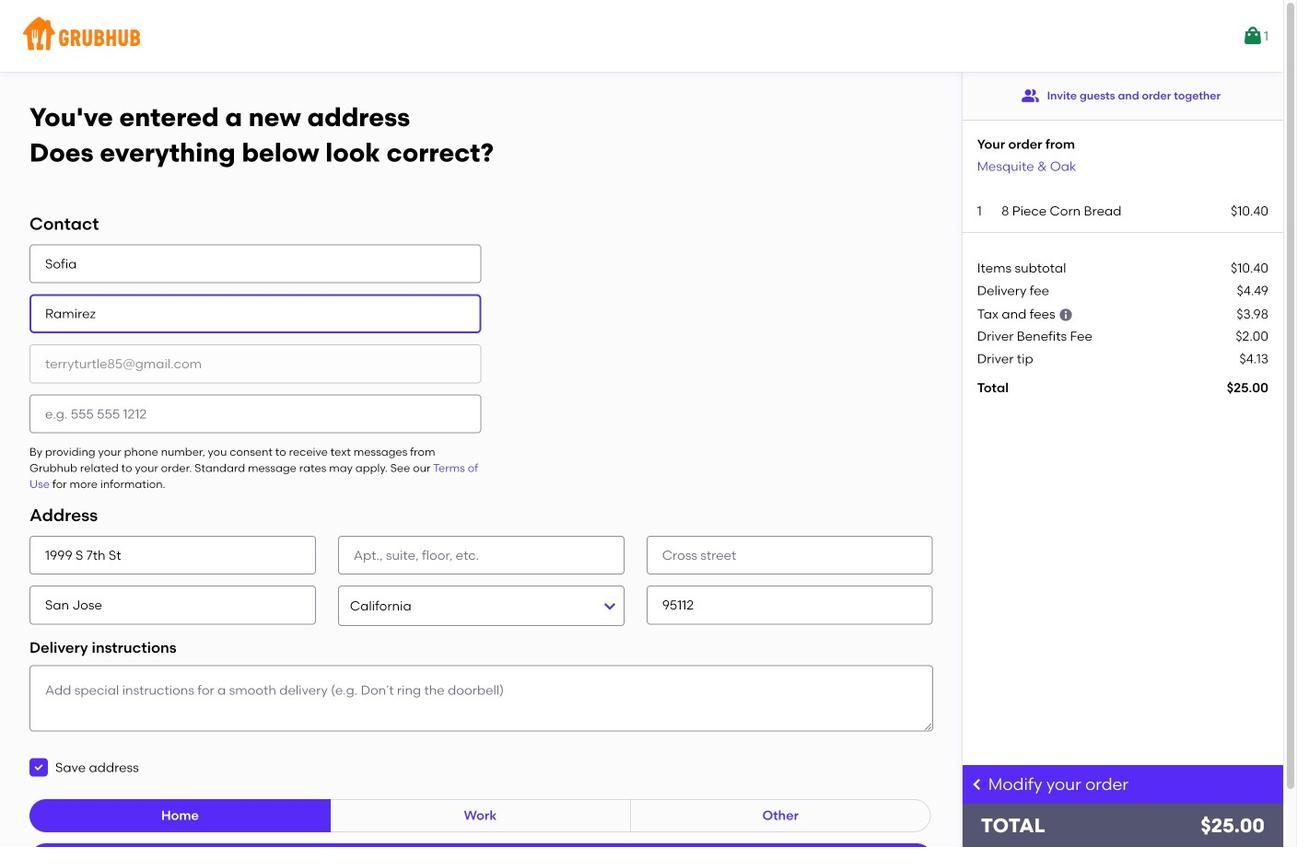 Task type: vqa. For each thing, say whether or not it's contained in the screenshot.
you to the middle
no



Task type: describe. For each thing, give the bounding box(es) containing it.
First name text field
[[29, 245, 481, 284]]

main navigation navigation
[[0, 0, 1283, 72]]

people icon image
[[1021, 87, 1040, 105]]

Zip text field
[[647, 586, 933, 625]]

Cross street text field
[[647, 536, 933, 575]]



Task type: locate. For each thing, give the bounding box(es) containing it.
Address 1 text field
[[29, 536, 316, 575]]

svg image
[[33, 763, 44, 774]]

City text field
[[29, 586, 316, 625]]

Address 2 text field
[[338, 536, 625, 575]]

Email email field
[[29, 345, 481, 384]]

Phone telephone field
[[29, 395, 481, 434]]

svg image
[[1059, 308, 1073, 322]]

Last name text field
[[29, 295, 481, 334]]

Add special instructions for a smooth delivery (e.g. Don't ring the doorbell) text field
[[29, 666, 933, 732]]



